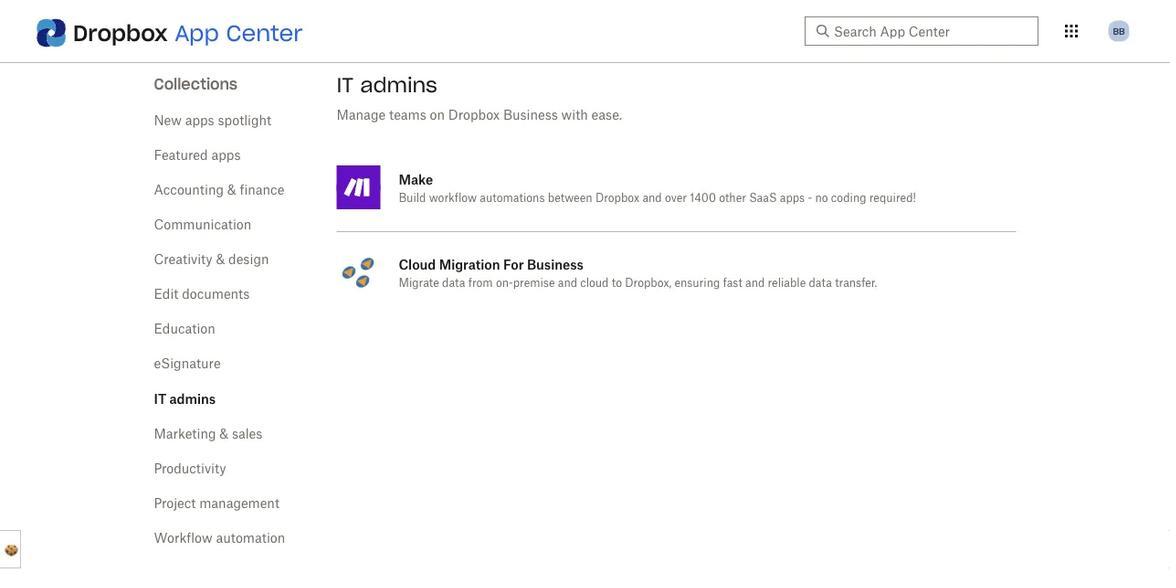 Task type: locate. For each thing, give the bounding box(es) containing it.
& left sales
[[220, 428, 229, 441]]

reliable
[[768, 278, 806, 289]]

0 vertical spatial &
[[227, 184, 236, 197]]

1400
[[690, 193, 717, 204]]

1 data from the left
[[443, 278, 466, 289]]

automations
[[480, 193, 545, 204]]

other
[[720, 193, 747, 204]]

it up manage
[[337, 72, 354, 98]]

1 horizontal spatial data
[[809, 278, 833, 289]]

2 vertical spatial apps
[[780, 193, 805, 204]]

apps inside the make build workflow automations between dropbox and over 1400 other saas apps - no coding required!
[[780, 193, 805, 204]]

1 horizontal spatial admins
[[360, 72, 438, 98]]

data
[[443, 278, 466, 289], [809, 278, 833, 289]]

center
[[226, 19, 303, 47]]

featured apps link
[[154, 149, 241, 162]]

& left finance at the left of the page
[[227, 184, 236, 197]]

dropbox left the app
[[73, 19, 168, 47]]

-
[[808, 193, 813, 204]]

1 horizontal spatial it
[[337, 72, 354, 98]]

it admins
[[337, 72, 438, 98], [154, 391, 216, 406]]

business up premise
[[527, 256, 584, 272]]

no
[[816, 193, 829, 204]]

migrate
[[399, 278, 440, 289]]

admins up teams
[[360, 72, 438, 98]]

esignature
[[154, 357, 221, 370]]

spotlight
[[218, 114, 272, 127]]

0 horizontal spatial it admins
[[154, 391, 216, 406]]

required!
[[870, 193, 917, 204]]

dropbox
[[73, 19, 168, 47], [449, 109, 500, 122], [596, 193, 640, 204]]

data right reliable
[[809, 278, 833, 289]]

1 horizontal spatial dropbox
[[449, 109, 500, 122]]

2 horizontal spatial dropbox
[[596, 193, 640, 204]]

1 vertical spatial apps
[[212, 149, 241, 162]]

accounting & finance link
[[154, 184, 285, 197]]

transfer.
[[836, 278, 878, 289]]

1 vertical spatial &
[[216, 253, 225, 266]]

marketing
[[154, 428, 216, 441]]

new apps spotlight
[[154, 114, 272, 127]]

productivity link
[[154, 463, 226, 475]]

1 horizontal spatial and
[[643, 193, 662, 204]]

& for sales
[[220, 428, 229, 441]]

documents
[[182, 288, 250, 301]]

teams
[[389, 109, 427, 122]]

data down migration
[[443, 278, 466, 289]]

and left cloud
[[558, 278, 578, 289]]

migration
[[439, 256, 501, 272]]

2 vertical spatial dropbox
[[596, 193, 640, 204]]

apps
[[185, 114, 215, 127], [212, 149, 241, 162], [780, 193, 805, 204]]

creativity & design link
[[154, 253, 269, 266]]

&
[[227, 184, 236, 197], [216, 253, 225, 266], [220, 428, 229, 441]]

& left design
[[216, 253, 225, 266]]

0 horizontal spatial data
[[443, 278, 466, 289]]

0 vertical spatial admins
[[360, 72, 438, 98]]

and
[[643, 193, 662, 204], [558, 278, 578, 289], [746, 278, 765, 289]]

1 vertical spatial admins
[[170, 391, 216, 406]]

apps for new
[[185, 114, 215, 127]]

admins down esignature link
[[170, 391, 216, 406]]

2 horizontal spatial and
[[746, 278, 765, 289]]

0 vertical spatial dropbox
[[73, 19, 168, 47]]

it admins up teams
[[337, 72, 438, 98]]

saas
[[750, 193, 777, 204]]

with
[[562, 109, 588, 122]]

dropbox right on
[[449, 109, 500, 122]]

0 vertical spatial apps
[[185, 114, 215, 127]]

it admins down esignature link
[[154, 391, 216, 406]]

1 vertical spatial dropbox
[[449, 109, 500, 122]]

build
[[399, 193, 426, 204]]

business left with
[[504, 109, 558, 122]]

between
[[548, 193, 593, 204]]

it
[[337, 72, 354, 98], [154, 391, 166, 406]]

admins
[[360, 72, 438, 98], [170, 391, 216, 406]]

business
[[504, 109, 558, 122], [527, 256, 584, 272]]

and right fast
[[746, 278, 765, 289]]

Search App Center text field
[[835, 21, 1028, 41]]

new
[[154, 114, 182, 127]]

make build workflow automations between dropbox and over 1400 other saas apps - no coding required!
[[399, 171, 917, 204]]

apps up accounting & finance
[[212, 149, 241, 162]]

it up marketing
[[154, 391, 166, 406]]

2 vertical spatial &
[[220, 428, 229, 441]]

dropbox inside the make build workflow automations between dropbox and over 1400 other saas apps - no coding required!
[[596, 193, 640, 204]]

apps left -
[[780, 193, 805, 204]]

project
[[154, 497, 196, 510]]

manage
[[337, 109, 386, 122]]

2 data from the left
[[809, 278, 833, 289]]

dropbox right between
[[596, 193, 640, 204]]

0 vertical spatial business
[[504, 109, 558, 122]]

1 vertical spatial business
[[527, 256, 584, 272]]

0 horizontal spatial admins
[[170, 391, 216, 406]]

and left over
[[643, 193, 662, 204]]

dropbox,
[[625, 278, 672, 289]]

apps right new
[[185, 114, 215, 127]]

make
[[399, 171, 433, 187]]

0 vertical spatial it admins
[[337, 72, 438, 98]]

over
[[665, 193, 687, 204]]

and inside the make build workflow automations between dropbox and over 1400 other saas apps - no coding required!
[[643, 193, 662, 204]]

business inside "cloud migration for business migrate data from on-premise and cloud to dropbox, ensuring fast and reliable data transfer."
[[527, 256, 584, 272]]

& for design
[[216, 253, 225, 266]]

accounting
[[154, 184, 224, 197]]

0 horizontal spatial it
[[154, 391, 166, 406]]

esignature link
[[154, 357, 221, 370]]

1 horizontal spatial it admins
[[337, 72, 438, 98]]

dropbox app center
[[73, 19, 303, 47]]



Task type: vqa. For each thing, say whether or not it's contained in the screenshot.
rotate inside the button
no



Task type: describe. For each thing, give the bounding box(es) containing it.
it admins link
[[154, 391, 216, 406]]

sales
[[232, 428, 263, 441]]

featured
[[154, 149, 208, 162]]

app
[[175, 19, 219, 47]]

ease.
[[592, 109, 623, 122]]

project management link
[[154, 497, 280, 510]]

1 vertical spatial it
[[154, 391, 166, 406]]

communication
[[154, 218, 252, 231]]

& for finance
[[227, 184, 236, 197]]

coding
[[832, 193, 867, 204]]

from
[[469, 278, 493, 289]]

project management
[[154, 497, 280, 510]]

accounting & finance
[[154, 184, 285, 197]]

to
[[612, 278, 623, 289]]

productivity
[[154, 463, 226, 475]]

marketing & sales
[[154, 428, 263, 441]]

workflow automation
[[154, 532, 285, 545]]

creativity & design
[[154, 253, 269, 266]]

edit documents
[[154, 288, 250, 301]]

1 vertical spatial it admins
[[154, 391, 216, 406]]

0 horizontal spatial dropbox
[[73, 19, 168, 47]]

management
[[199, 497, 280, 510]]

new apps spotlight link
[[154, 114, 272, 127]]

featured apps
[[154, 149, 241, 162]]

manage teams on dropbox business with ease.
[[337, 109, 623, 122]]

0 horizontal spatial and
[[558, 278, 578, 289]]

bb button
[[1105, 16, 1134, 46]]

on
[[430, 109, 445, 122]]

cloud
[[399, 256, 436, 272]]

design
[[229, 253, 269, 266]]

workflow
[[429, 193, 477, 204]]

premise
[[514, 278, 555, 289]]

education link
[[154, 323, 216, 335]]

finance
[[240, 184, 285, 197]]

edit
[[154, 288, 179, 301]]

fast
[[724, 278, 743, 289]]

workflow
[[154, 532, 213, 545]]

automation
[[216, 532, 285, 545]]

collections
[[154, 74, 238, 93]]

marketing & sales link
[[154, 428, 263, 441]]

bb
[[1114, 25, 1126, 37]]

apps for featured
[[212, 149, 241, 162]]

cloud
[[581, 278, 609, 289]]

cloud migration for business migrate data from on-premise and cloud to dropbox, ensuring fast and reliable data transfer.
[[399, 256, 878, 289]]

ensuring
[[675, 278, 721, 289]]

education
[[154, 323, 216, 335]]

for
[[504, 256, 524, 272]]

edit documents link
[[154, 288, 250, 301]]

workflow automation link
[[154, 532, 285, 545]]

creativity
[[154, 253, 213, 266]]

on-
[[496, 278, 514, 289]]

0 vertical spatial it
[[337, 72, 354, 98]]

communication link
[[154, 218, 252, 231]]



